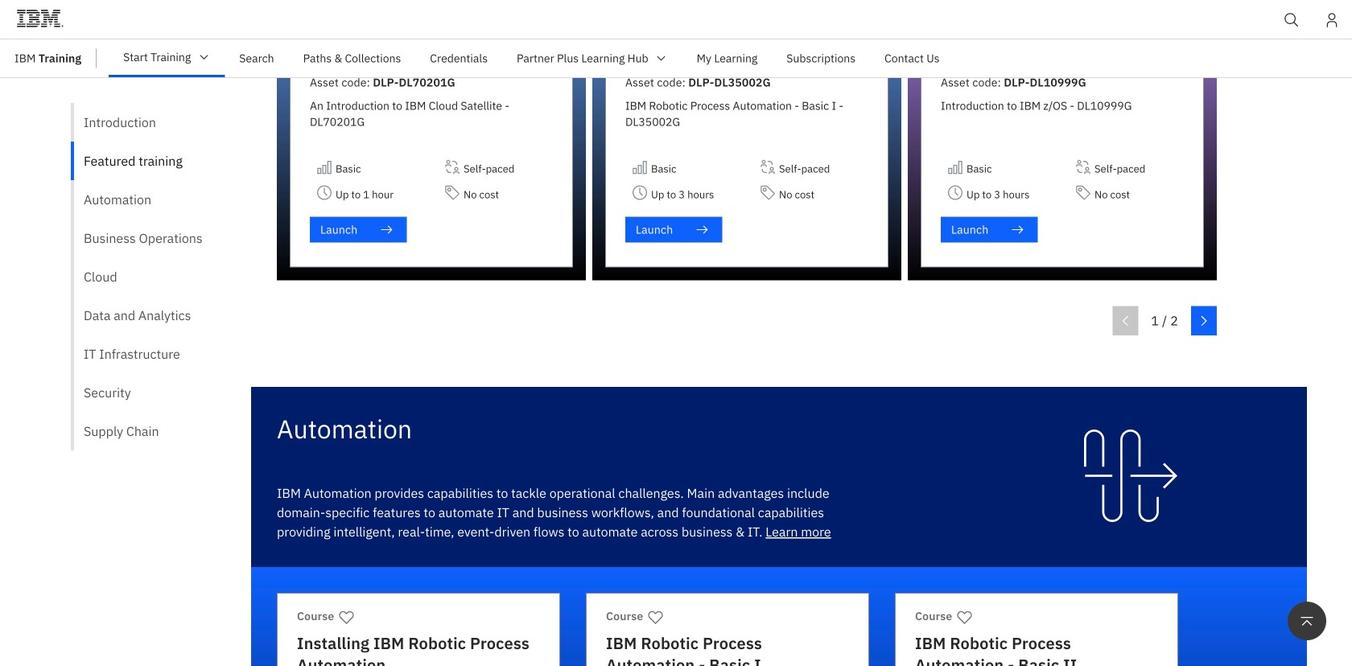 Task type: describe. For each thing, give the bounding box(es) containing it.
start training image
[[197, 51, 210, 64]]

partner plus learning hub image
[[655, 52, 668, 65]]

search image
[[1284, 12, 1300, 28]]

scroll to top image
[[1299, 613, 1315, 629]]

notifications image
[[1324, 12, 1340, 28]]



Task type: vqa. For each thing, say whether or not it's contained in the screenshot.
Search "Icon"
yes



Task type: locate. For each thing, give the bounding box(es) containing it.
ibm platform name element
[[0, 0, 1352, 46], [0, 39, 1352, 78], [109, 39, 1352, 77]]



